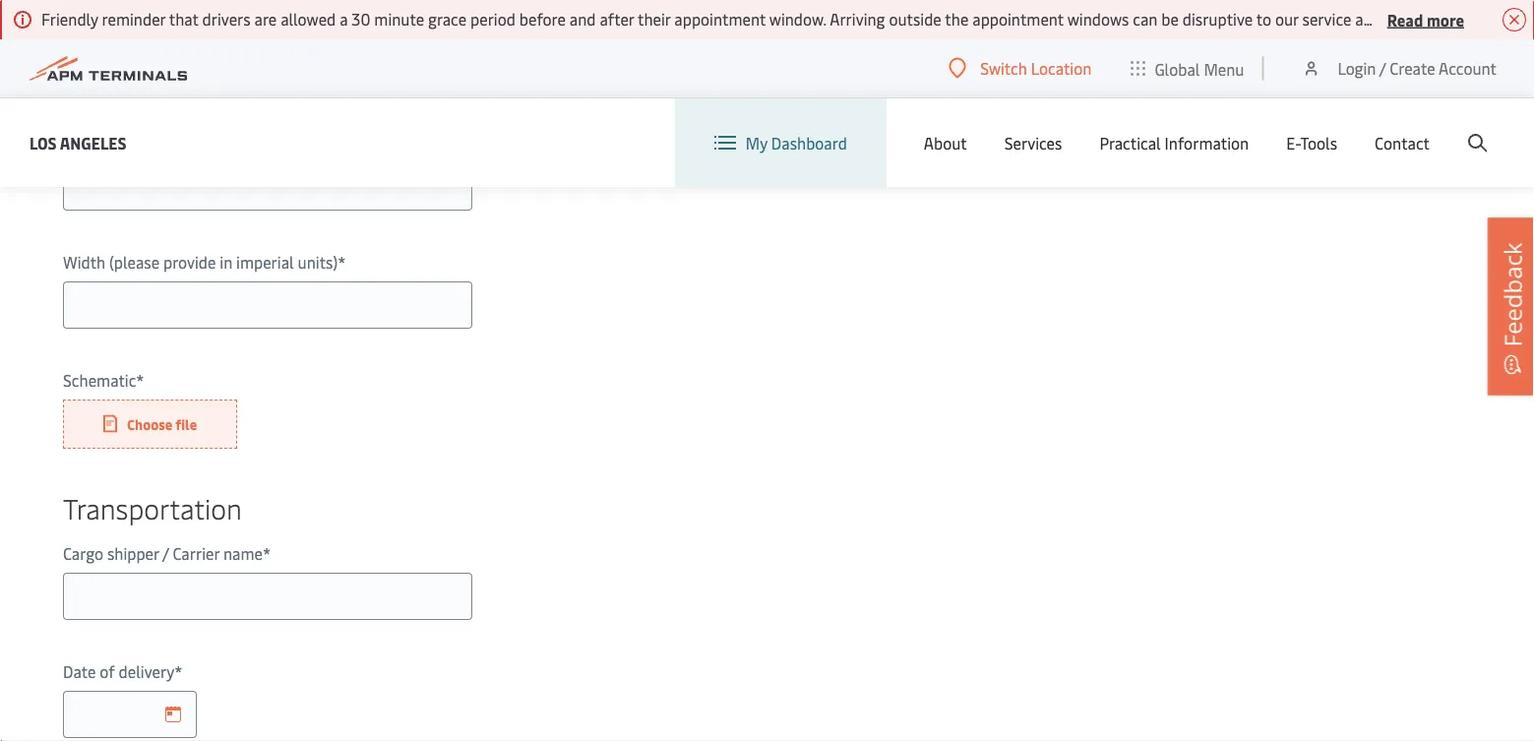 Task type: describe. For each thing, give the bounding box(es) containing it.
(please for height
[[114, 15, 164, 36]]

service
[[1303, 8, 1352, 30]]

of
[[100, 661, 115, 682]]

my
[[746, 132, 768, 153]]

switch
[[981, 58, 1027, 79]]

Cargo shipper / Carrier name text field
[[63, 573, 472, 620]]

imperial for length (please provide in imperial units)
[[243, 133, 301, 155]]

0 vertical spatial /
[[1380, 58, 1386, 79]]

transportation
[[63, 489, 242, 526]]

minute
[[374, 8, 424, 30]]

are
[[254, 8, 277, 30]]

that
[[169, 8, 199, 30]]

be
[[1162, 8, 1179, 30]]

width (please provide in imperial units)
[[63, 251, 338, 273]]

global menu
[[1155, 58, 1245, 79]]

shipper
[[107, 543, 159, 564]]

my dashboard
[[746, 132, 847, 153]]

choose file
[[127, 414, 197, 433]]

switch location
[[981, 58, 1092, 79]]

provide for length
[[170, 133, 223, 155]]

height (please provide in imperial units)
[[63, 15, 342, 36]]

friendly
[[41, 8, 98, 30]]

practical information button
[[1100, 98, 1249, 187]]

period
[[471, 8, 516, 30]]

before
[[520, 8, 566, 30]]

2 appointment from the left
[[973, 8, 1064, 30]]

can
[[1133, 8, 1158, 30]]

my dashboard button
[[714, 98, 847, 187]]

close alert image
[[1503, 8, 1527, 31]]

feedback button
[[1488, 218, 1534, 395]]

account
[[1439, 58, 1497, 79]]

angeles
[[60, 132, 127, 153]]

units) for height (please provide in imperial units)
[[302, 15, 342, 36]]

provide for height
[[168, 15, 220, 36]]

disruptive
[[1183, 8, 1253, 30]]

more
[[1427, 9, 1465, 30]]

file
[[176, 414, 197, 433]]

have
[[1386, 8, 1419, 30]]

to
[[1257, 8, 1272, 30]]

Height (please provide in imperial units) text field
[[63, 45, 472, 93]]

delivery
[[119, 661, 174, 682]]

outside
[[889, 8, 942, 30]]

in for length (please provide in imperial units)
[[227, 133, 239, 155]]

read
[[1388, 9, 1424, 30]]

units) for width (please provide in imperial units)
[[298, 251, 338, 273]]

(please for length
[[116, 133, 167, 155]]

read more button
[[1388, 7, 1465, 31]]

about button
[[924, 98, 967, 187]]

choose
[[127, 414, 172, 433]]

2 and from the left
[[1356, 8, 1382, 30]]

login / create account
[[1338, 58, 1497, 79]]

(please for width
[[109, 251, 160, 273]]

tools
[[1301, 132, 1338, 153]]

name
[[223, 543, 263, 564]]

a
[[340, 8, 348, 30]]

length (please provide in imperial units)
[[63, 133, 345, 155]]

e-
[[1287, 132, 1301, 153]]

the
[[945, 8, 969, 30]]

cargo shipper / carrier name
[[63, 543, 263, 564]]

allowed
[[281, 8, 336, 30]]

friendly reminder that drivers are allowed a 30 minute grace period before and after their appointment window. arriving outside the appointment windows can be disruptive to our service and have negative impact
[[41, 8, 1534, 30]]

choose file button
[[63, 400, 237, 449]]

create
[[1390, 58, 1436, 79]]

imperial for width (please provide in imperial units)
[[236, 251, 294, 273]]

units) for length (please provide in imperial units)
[[305, 133, 345, 155]]

location
[[1031, 58, 1092, 79]]



Task type: vqa. For each thing, say whether or not it's contained in the screenshot.
tab list
no



Task type: locate. For each thing, give the bounding box(es) containing it.
/ left carrier
[[162, 543, 169, 564]]

practical
[[1100, 132, 1161, 153]]

/
[[1380, 58, 1386, 79], [162, 543, 169, 564]]

imperial up height (please provide in imperial units) text box
[[241, 15, 298, 36]]

in
[[224, 15, 237, 36], [227, 133, 239, 155], [220, 251, 232, 273]]

None text field
[[63, 691, 197, 738]]

0 horizontal spatial appointment
[[675, 8, 766, 30]]

30
[[352, 8, 370, 30]]

services
[[1005, 132, 1062, 153]]

0 vertical spatial imperial
[[241, 15, 298, 36]]

menu
[[1204, 58, 1245, 79]]

services button
[[1005, 98, 1062, 187]]

schematic
[[63, 370, 136, 391]]

and
[[570, 8, 596, 30], [1356, 8, 1382, 30]]

1 vertical spatial provide
[[170, 133, 223, 155]]

(please right 'width'
[[109, 251, 160, 273]]

appointment up switch location button
[[973, 8, 1064, 30]]

cargo
[[63, 543, 103, 564]]

in up the width (please provide in imperial units) text box
[[220, 251, 232, 273]]

about
[[924, 132, 967, 153]]

e-tools
[[1287, 132, 1338, 153]]

switch location button
[[949, 57, 1092, 79]]

dashboard
[[771, 132, 847, 153]]

their
[[638, 8, 671, 30]]

units) left 30 at the left of page
[[302, 15, 342, 36]]

feedback
[[1497, 242, 1529, 347]]

after
[[600, 8, 634, 30]]

los
[[30, 132, 57, 153]]

1 vertical spatial /
[[162, 543, 169, 564]]

2 vertical spatial imperial
[[236, 251, 294, 273]]

information
[[1165, 132, 1249, 153]]

drivers
[[202, 8, 251, 30]]

0 vertical spatial (please
[[114, 15, 164, 36]]

0 vertical spatial provide
[[168, 15, 220, 36]]

e-tools button
[[1287, 98, 1338, 187]]

width
[[63, 251, 105, 273]]

date
[[63, 661, 96, 682]]

/ right login
[[1380, 58, 1386, 79]]

negative
[[1423, 8, 1483, 30]]

global
[[1155, 58, 1200, 79]]

appointment
[[675, 8, 766, 30], [973, 8, 1064, 30]]

impact
[[1487, 8, 1534, 30]]

in left are
[[224, 15, 237, 36]]

imperial up the width (please provide in imperial units) text box
[[236, 251, 294, 273]]

provide up the width (please provide in imperial units) text box
[[163, 251, 216, 273]]

2 vertical spatial provide
[[163, 251, 216, 273]]

global menu button
[[1112, 39, 1264, 98]]

read more
[[1388, 9, 1465, 30]]

1 and from the left
[[570, 8, 596, 30]]

appointment right the their
[[675, 8, 766, 30]]

1 vertical spatial (please
[[116, 133, 167, 155]]

2 vertical spatial in
[[220, 251, 232, 273]]

and left have
[[1356, 8, 1382, 30]]

provide right 'reminder'
[[168, 15, 220, 36]]

(please left "that"
[[114, 15, 164, 36]]

windows
[[1068, 8, 1129, 30]]

provide
[[168, 15, 220, 36], [170, 133, 223, 155], [163, 251, 216, 273]]

0 vertical spatial in
[[224, 15, 237, 36]]

length
[[63, 133, 112, 155]]

1 horizontal spatial /
[[1380, 58, 1386, 79]]

our
[[1276, 8, 1299, 30]]

arriving
[[830, 8, 885, 30]]

contact
[[1375, 132, 1430, 153]]

Width (please provide in imperial units) text field
[[63, 282, 472, 329]]

los angeles
[[30, 132, 127, 153]]

los angeles link
[[30, 130, 127, 155]]

login
[[1338, 58, 1376, 79]]

2 vertical spatial units)
[[298, 251, 338, 273]]

date of delivery
[[63, 661, 174, 682]]

0 horizontal spatial /
[[162, 543, 169, 564]]

imperial for height (please provide in imperial units)
[[241, 15, 298, 36]]

provide for width
[[163, 251, 216, 273]]

1 vertical spatial imperial
[[243, 133, 301, 155]]

units)
[[302, 15, 342, 36], [305, 133, 345, 155], [298, 251, 338, 273]]

reminder
[[102, 8, 166, 30]]

practical information
[[1100, 132, 1249, 153]]

units) up length (please provide in imperial units) text box
[[305, 133, 345, 155]]

in for width (please provide in imperial units)
[[220, 251, 232, 273]]

units) up the width (please provide in imperial units) text box
[[298, 251, 338, 273]]

height
[[63, 15, 110, 36]]

imperial up length (please provide in imperial units) text box
[[243, 133, 301, 155]]

provide up length (please provide in imperial units) text box
[[170, 133, 223, 155]]

in for height (please provide in imperial units)
[[224, 15, 237, 36]]

1 vertical spatial in
[[227, 133, 239, 155]]

and left after
[[570, 8, 596, 30]]

login / create account link
[[1302, 39, 1497, 97]]

in up length (please provide in imperial units) text box
[[227, 133, 239, 155]]

contact button
[[1375, 98, 1430, 187]]

(please
[[114, 15, 164, 36], [116, 133, 167, 155], [109, 251, 160, 273]]

1 horizontal spatial and
[[1356, 8, 1382, 30]]

1 horizontal spatial appointment
[[973, 8, 1064, 30]]

carrier
[[173, 543, 220, 564]]

0 horizontal spatial and
[[570, 8, 596, 30]]

(please right length
[[116, 133, 167, 155]]

2 vertical spatial (please
[[109, 251, 160, 273]]

Length (please provide in imperial units) text field
[[63, 163, 472, 211]]

1 appointment from the left
[[675, 8, 766, 30]]

1 vertical spatial units)
[[305, 133, 345, 155]]

grace
[[428, 8, 467, 30]]

0 vertical spatial units)
[[302, 15, 342, 36]]

window.
[[769, 8, 827, 30]]

imperial
[[241, 15, 298, 36], [243, 133, 301, 155], [236, 251, 294, 273]]



